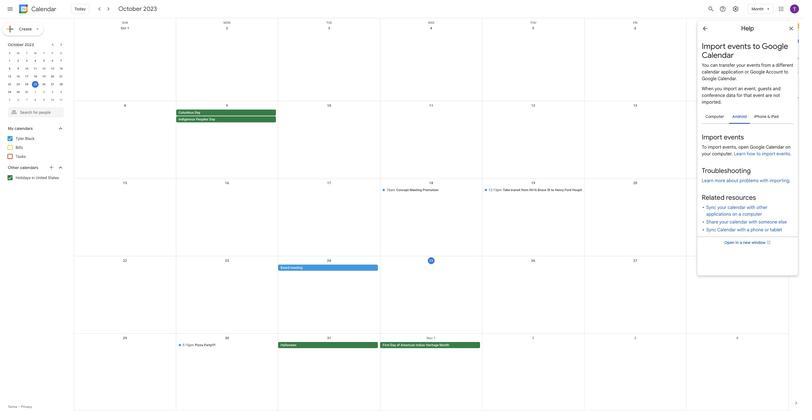 Task type: locate. For each thing, give the bounding box(es) containing it.
20
[[51, 75, 54, 78], [634, 181, 638, 185]]

24 up board meeting button
[[327, 259, 331, 263]]

0 horizontal spatial s
[[9, 52, 10, 55]]

1 vertical spatial 30
[[225, 336, 229, 340]]

1 vertical spatial 31
[[327, 336, 331, 340]]

1 vertical spatial 29
[[123, 336, 127, 340]]

9 up columbus day button
[[226, 104, 228, 108]]

14 element
[[58, 65, 64, 72]]

concept
[[397, 188, 409, 192]]

20 inside row group
[[51, 75, 54, 78]]

day up peoples'
[[195, 111, 200, 115]]

1 vertical spatial 16
[[225, 181, 229, 185]]

0 vertical spatial 24
[[25, 83, 28, 86]]

21 element
[[58, 73, 64, 80]]

1 vertical spatial 13
[[634, 104, 638, 108]]

0 horizontal spatial 23
[[17, 83, 20, 86]]

2 vertical spatial 10
[[327, 104, 331, 108]]

1 vertical spatial 17
[[327, 181, 331, 185]]

tab list
[[789, 18, 805, 395]]

15 inside row group
[[8, 75, 11, 78]]

8 for sun
[[124, 104, 126, 108]]

0 horizontal spatial 7
[[26, 98, 28, 101]]

november 10 element
[[49, 97, 56, 103]]

1 horizontal spatial 22
[[123, 259, 127, 263]]

18 up the 'promotion'
[[430, 181, 433, 185]]

18 down 11 element
[[34, 75, 37, 78]]

0 horizontal spatial 26
[[42, 83, 46, 86]]

1 horizontal spatial 31
[[327, 336, 331, 340]]

5 down thu
[[533, 26, 535, 30]]

1 vertical spatial 18
[[430, 181, 433, 185]]

month
[[752, 6, 764, 11], [440, 343, 450, 347]]

1 horizontal spatial 21
[[736, 181, 740, 185]]

7 down "31" element
[[26, 98, 28, 101]]

grid
[[74, 18, 789, 411]]

0 vertical spatial 8
[[9, 67, 10, 70]]

0 vertical spatial 30
[[17, 91, 20, 94]]

9 inside grid
[[226, 104, 228, 108]]

1 vertical spatial 5
[[43, 59, 45, 62]]

1 vertical spatial 15
[[123, 181, 127, 185]]

9 up '16' element
[[17, 67, 19, 70]]

29
[[8, 91, 11, 94], [123, 336, 127, 340]]

1 horizontal spatial 16
[[225, 181, 229, 185]]

2 vertical spatial 9
[[226, 104, 228, 108]]

29 inside row group
[[8, 91, 11, 94]]

0 vertical spatial 20
[[51, 75, 54, 78]]

tasks
[[16, 154, 26, 159]]

4 inside november 4 element
[[60, 91, 62, 94]]

9
[[17, 67, 19, 70], [43, 98, 45, 101], [226, 104, 228, 108]]

calendars up in
[[20, 165, 38, 170]]

1 horizontal spatial s
[[60, 52, 62, 55]]

1 vertical spatial 20
[[634, 181, 638, 185]]

1 horizontal spatial october
[[118, 5, 142, 13]]

5 for oct 1
[[533, 26, 535, 30]]

1 horizontal spatial 2023
[[143, 5, 157, 13]]

day for first
[[391, 343, 396, 347]]

0 vertical spatial 5
[[533, 26, 535, 30]]

10am
[[387, 188, 395, 192]]

23
[[17, 83, 20, 86], [225, 259, 229, 263]]

2 vertical spatial 8
[[124, 104, 126, 108]]

1 vertical spatial 19
[[532, 181, 536, 185]]

24 inside grid
[[327, 259, 331, 263]]

my calendars button
[[1, 124, 69, 133]]

1 vertical spatial day
[[210, 117, 215, 121]]

1 horizontal spatial 8
[[35, 98, 36, 101]]

31 down the '24' element
[[25, 91, 28, 94]]

1 horizontal spatial 6
[[52, 59, 53, 62]]

23 element
[[15, 81, 22, 88]]

19 up 9616
[[532, 181, 536, 185]]

30
[[17, 91, 20, 94], [225, 336, 229, 340]]

1 horizontal spatial 13
[[634, 104, 638, 108]]

27
[[51, 83, 54, 86], [634, 259, 638, 263]]

31
[[25, 91, 28, 94], [327, 336, 331, 340]]

31 inside grid
[[327, 336, 331, 340]]

0 vertical spatial 10
[[25, 67, 28, 70]]

6 down f
[[52, 59, 53, 62]]

calendars inside dropdown button
[[20, 165, 38, 170]]

19
[[42, 75, 46, 78], [532, 181, 536, 185]]

indigenous
[[179, 117, 195, 121]]

2 horizontal spatial 6
[[635, 26, 637, 30]]

0 vertical spatial 26
[[42, 83, 46, 86]]

2 vertical spatial 5
[[9, 98, 10, 101]]

my
[[8, 126, 14, 131]]

0 vertical spatial 23
[[17, 83, 20, 86]]

nov 1
[[427, 336, 436, 340]]

1 horizontal spatial t
[[43, 52, 45, 55]]

day inside button
[[391, 343, 396, 347]]

october 2023 grid
[[5, 49, 65, 104]]

2 horizontal spatial 11
[[430, 104, 433, 108]]

2
[[226, 26, 228, 30], [17, 59, 19, 62], [43, 91, 45, 94], [533, 336, 535, 340]]

16 element
[[15, 73, 22, 80]]

26
[[42, 83, 46, 86], [532, 259, 536, 263]]

0 vertical spatial 17
[[25, 75, 28, 78]]

10 inside grid
[[327, 104, 331, 108]]

november 6 element
[[15, 97, 22, 103]]

0 horizontal spatial 31
[[25, 91, 28, 94]]

0 vertical spatial 22
[[8, 83, 11, 86]]

fri
[[634, 21, 638, 25]]

2 vertical spatial 6
[[17, 98, 19, 101]]

5
[[533, 26, 535, 30], [43, 59, 45, 62], [9, 98, 10, 101]]

1 vertical spatial 12
[[532, 104, 536, 108]]

10 for october 2023
[[25, 67, 28, 70]]

november 5 element
[[6, 97, 13, 103]]

october
[[118, 5, 142, 13], [8, 42, 24, 47]]

sat column header
[[687, 18, 789, 25]]

13
[[51, 67, 54, 70], [634, 104, 638, 108]]

0 horizontal spatial 12
[[42, 67, 46, 70]]

1 horizontal spatial 11
[[60, 98, 63, 101]]

6 down fri
[[635, 26, 637, 30]]

0 vertical spatial 9
[[17, 67, 19, 70]]

7
[[60, 59, 62, 62], [26, 98, 28, 101]]

13 inside "element"
[[51, 67, 54, 70]]

Search for people text field
[[11, 107, 60, 117]]

other
[[8, 165, 19, 170]]

s left m
[[9, 52, 10, 55]]

0 horizontal spatial t
[[26, 52, 28, 55]]

11 for october 2023
[[34, 67, 37, 70]]

1 horizontal spatial 17
[[327, 181, 331, 185]]

0 horizontal spatial 30
[[17, 91, 20, 94]]

5 down 29 element
[[9, 98, 10, 101]]

cell
[[74, 110, 176, 123], [176, 110, 278, 123], [380, 110, 483, 123], [687, 110, 789, 123], [74, 187, 176, 194], [176, 187, 278, 194], [585, 187, 687, 194], [687, 187, 789, 194], [74, 265, 176, 271], [176, 265, 278, 271], [380, 265, 483, 271], [585, 265, 687, 271], [687, 265, 789, 271], [74, 342, 176, 349], [585, 342, 687, 349], [687, 342, 789, 349]]

17 inside october 2023 grid
[[25, 75, 28, 78]]

0 horizontal spatial 6
[[17, 98, 19, 101]]

american
[[401, 343, 415, 347]]

1 inside november 1 element
[[35, 91, 36, 94]]

november 8 element
[[32, 97, 39, 103]]

13 for sun
[[634, 104, 638, 108]]

8 inside grid
[[124, 104, 126, 108]]

1 horizontal spatial 25
[[430, 259, 433, 263]]

0 vertical spatial 18
[[34, 75, 37, 78]]

12:13pm
[[489, 188, 502, 192]]

row group containing 1
[[5, 57, 65, 104]]

1 right "nov"
[[434, 336, 436, 340]]

1 horizontal spatial 30
[[225, 336, 229, 340]]

11 inside november 11 element
[[60, 98, 63, 101]]

indigenous peoples' day button
[[176, 116, 276, 122]]

row group
[[5, 57, 65, 104]]

day for columbus
[[195, 111, 200, 115]]

5 up 12 element
[[43, 59, 45, 62]]

0 horizontal spatial october 2023
[[8, 42, 34, 47]]

0 vertical spatial 15
[[8, 75, 11, 78]]

1 vertical spatial calendars
[[20, 165, 38, 170]]

from
[[522, 188, 529, 192]]

0 vertical spatial 19
[[42, 75, 46, 78]]

6 for oct 1
[[635, 26, 637, 30]]

0 vertical spatial day
[[195, 111, 200, 115]]

1 horizontal spatial 7
[[60, 59, 62, 62]]

0 horizontal spatial 2023
[[25, 42, 34, 47]]

11 inside 11 element
[[34, 67, 37, 70]]

4
[[431, 26, 432, 30], [35, 59, 36, 62], [60, 91, 62, 94], [737, 336, 739, 340]]

0 horizontal spatial 13
[[51, 67, 54, 70]]

0 vertical spatial 16
[[17, 75, 20, 78]]

0 vertical spatial october 2023
[[118, 5, 157, 13]]

6 down 30 element
[[17, 98, 19, 101]]

black
[[25, 136, 35, 141]]

day left of
[[391, 343, 396, 347]]

2 horizontal spatial day
[[391, 343, 396, 347]]

7 up 14
[[60, 59, 62, 62]]

to
[[552, 188, 554, 192]]

w
[[34, 52, 37, 55]]

1 vertical spatial 8
[[35, 98, 36, 101]]

10 for sun
[[327, 104, 331, 108]]

october up sun
[[118, 5, 142, 13]]

9 down november 2 element
[[43, 98, 45, 101]]

25
[[34, 83, 37, 86], [430, 259, 433, 263]]

15 element
[[6, 73, 13, 80]]

2 horizontal spatial 10
[[327, 104, 331, 108]]

row containing 5
[[5, 96, 65, 104]]

1 vertical spatial 6
[[52, 59, 53, 62]]

31 inside row group
[[25, 91, 28, 94]]

11
[[34, 67, 37, 70], [60, 98, 63, 101], [430, 104, 433, 108]]

27 inside row group
[[51, 83, 54, 86]]

22
[[8, 83, 11, 86], [123, 259, 127, 263]]

31 element
[[23, 89, 30, 96]]

2 horizontal spatial 8
[[124, 104, 126, 108]]

1
[[127, 26, 129, 30], [9, 59, 10, 62], [35, 91, 36, 94], [434, 336, 436, 340]]

of
[[397, 343, 400, 347]]

settings menu image
[[733, 6, 740, 12]]

2 s from the left
[[60, 52, 62, 55]]

29 element
[[6, 89, 13, 96]]

2 t from the left
[[43, 52, 45, 55]]

1 vertical spatial 11
[[60, 98, 63, 101]]

0 vertical spatial 11
[[34, 67, 37, 70]]

30 inside 30 element
[[17, 91, 20, 94]]

transit
[[511, 188, 521, 192]]

support image
[[720, 6, 727, 12]]

s
[[9, 52, 10, 55], [60, 52, 62, 55]]

october 2023 up sun
[[118, 5, 157, 13]]

row
[[74, 18, 789, 25], [74, 24, 789, 101], [5, 49, 65, 57], [5, 57, 65, 65], [5, 65, 65, 73], [5, 73, 65, 80], [5, 80, 65, 88], [5, 88, 65, 96], [5, 96, 65, 104], [74, 101, 789, 179], [74, 179, 789, 256], [74, 256, 789, 334], [74, 334, 789, 411]]

1 horizontal spatial 20
[[634, 181, 638, 185]]

0 vertical spatial 29
[[8, 91, 11, 94]]

t left w
[[26, 52, 28, 55]]

0 horizontal spatial 21
[[60, 75, 63, 78]]

8
[[9, 67, 10, 70], [35, 98, 36, 101], [124, 104, 126, 108]]

2023
[[143, 5, 157, 13], [25, 42, 34, 47]]

s right f
[[60, 52, 62, 55]]

states
[[48, 176, 59, 180]]

0 horizontal spatial 15
[[8, 75, 11, 78]]

2 horizontal spatial 9
[[226, 104, 228, 108]]

board meeting
[[281, 266, 303, 270]]

18
[[34, 75, 37, 78], [430, 181, 433, 185]]

1 horizontal spatial month
[[752, 6, 764, 11]]

12 inside grid
[[532, 104, 536, 108]]

st
[[548, 188, 551, 192]]

11 element
[[32, 65, 39, 72]]

october 2023
[[118, 5, 157, 13], [8, 42, 34, 47]]

1 horizontal spatial day
[[210, 117, 215, 121]]

3
[[328, 26, 330, 30], [26, 59, 28, 62], [52, 91, 53, 94], [635, 336, 637, 340]]

november 1 element
[[32, 89, 39, 96]]

row containing sun
[[74, 18, 789, 25]]

1 horizontal spatial 5
[[43, 59, 45, 62]]

0 horizontal spatial october
[[8, 42, 24, 47]]

1 vertical spatial october
[[8, 42, 24, 47]]

oct
[[121, 26, 126, 30]]

take
[[503, 188, 510, 192]]

6 for 1
[[52, 59, 53, 62]]

1 vertical spatial 27
[[634, 259, 638, 263]]

november 3 element
[[49, 89, 56, 96]]

grid containing oct 1
[[74, 18, 789, 411]]

6
[[635, 26, 637, 30], [52, 59, 53, 62], [17, 98, 19, 101]]

0 horizontal spatial 22
[[8, 83, 11, 86]]

october 2023 up m
[[8, 42, 34, 47]]

month right settings menu icon on the right
[[752, 6, 764, 11]]

0 vertical spatial 7
[[60, 59, 62, 62]]

1 horizontal spatial 27
[[634, 259, 638, 263]]

t left f
[[43, 52, 45, 55]]

brace
[[538, 188, 547, 192]]

row containing oct 1
[[74, 24, 789, 101]]

month right heritage
[[440, 343, 450, 347]]

mon
[[224, 21, 231, 25]]

1 vertical spatial 22
[[123, 259, 127, 263]]

meeting
[[291, 266, 303, 270]]

calendars inside dropdown button
[[15, 126, 33, 131]]

24 down 17 element
[[25, 83, 28, 86]]

12 inside row group
[[42, 67, 46, 70]]

board meeting button
[[278, 265, 378, 271]]

None search field
[[0, 105, 69, 117]]

24 inside row group
[[25, 83, 28, 86]]

day right peoples'
[[210, 117, 215, 121]]

19 down 12 element
[[42, 75, 46, 78]]

october up m
[[8, 42, 24, 47]]

0 vertical spatial 12
[[42, 67, 46, 70]]

25 inside 25, today element
[[34, 83, 37, 86]]

27 element
[[49, 81, 56, 88]]

1 down 25, today element
[[35, 91, 36, 94]]

sun
[[122, 21, 128, 25]]

calendars
[[15, 126, 33, 131], [20, 165, 38, 170]]

31 up halloween button
[[327, 336, 331, 340]]

0 horizontal spatial 17
[[25, 75, 28, 78]]

9 for october 2023
[[17, 67, 19, 70]]

calendars up tyler black
[[15, 126, 33, 131]]

1 vertical spatial 26
[[532, 259, 536, 263]]

main drawer image
[[7, 6, 13, 12]]

1 vertical spatial month
[[440, 343, 450, 347]]

0 vertical spatial month
[[752, 6, 764, 11]]

12 for sun
[[532, 104, 536, 108]]

11 inside grid
[[430, 104, 433, 108]]



Task type: vqa. For each thing, say whether or not it's contained in the screenshot.
topmost 20
yes



Task type: describe. For each thing, give the bounding box(es) containing it.
tyler
[[16, 136, 24, 141]]

indian
[[416, 343, 425, 347]]

5:15pm
[[183, 343, 194, 347]]

30 for nov 1
[[225, 336, 229, 340]]

1 right oct
[[127, 26, 129, 30]]

calendar heading
[[30, 5, 56, 13]]

1 horizontal spatial 15
[[123, 181, 127, 185]]

my calendars list
[[1, 134, 69, 161]]

31 for nov 1
[[327, 336, 331, 340]]

20 element
[[49, 73, 56, 80]]

8 for october 2023
[[9, 67, 10, 70]]

26 element
[[41, 81, 47, 88]]

first day of american indian heritage month
[[383, 343, 450, 347]]

meeting
[[410, 188, 422, 192]]

halloween
[[281, 343, 297, 347]]

party!!!!
[[204, 343, 216, 347]]

m
[[17, 52, 19, 55]]

9 for sun
[[226, 104, 228, 108]]

holidays in united states
[[16, 176, 59, 180]]

oct 1
[[121, 26, 129, 30]]

1 horizontal spatial 23
[[225, 259, 229, 263]]

28
[[60, 83, 63, 86]]

10 element
[[23, 65, 30, 72]]

calendar
[[31, 5, 56, 13]]

0 vertical spatial october
[[118, 5, 142, 13]]

today button
[[71, 2, 89, 16]]

5:15pm pizza party!!!!
[[183, 343, 216, 347]]

31 for 1
[[25, 91, 28, 94]]

12 for october 2023
[[42, 67, 46, 70]]

12 element
[[41, 65, 47, 72]]

1 up "15" element
[[9, 59, 10, 62]]

0 horizontal spatial 5
[[9, 98, 10, 101]]

16 inside row group
[[17, 75, 20, 78]]

november 9 element
[[41, 97, 47, 103]]

row containing s
[[5, 49, 65, 57]]

cell containing columbus day
[[176, 110, 278, 123]]

terms – privacy
[[8, 405, 32, 409]]

1 t from the left
[[26, 52, 28, 55]]

24 element
[[23, 81, 30, 88]]

26 inside row group
[[42, 83, 46, 86]]

1 vertical spatial october 2023
[[8, 42, 34, 47]]

today
[[75, 6, 86, 11]]

calendars for other calendars
[[20, 165, 38, 170]]

1 horizontal spatial october 2023
[[118, 5, 157, 13]]

27 inside grid
[[634, 259, 638, 263]]

peoples'
[[196, 117, 209, 121]]

1 vertical spatial 9
[[43, 98, 45, 101]]

29 for 1
[[8, 91, 11, 94]]

november 11 element
[[58, 97, 64, 103]]

heritage
[[426, 343, 439, 347]]

sat
[[735, 21, 741, 25]]

holidays
[[16, 176, 31, 180]]

f
[[52, 52, 53, 55]]

1 horizontal spatial 18
[[430, 181, 433, 185]]

columbus day indigenous peoples' day
[[179, 111, 215, 121]]

united
[[36, 176, 47, 180]]

thu
[[531, 21, 537, 25]]

ford
[[565, 188, 572, 192]]

1 vertical spatial 10
[[51, 98, 54, 101]]

29 for nov 1
[[123, 336, 127, 340]]

month inside popup button
[[752, 6, 764, 11]]

22 inside row group
[[8, 83, 11, 86]]

november 4 element
[[58, 89, 64, 96]]

calendar element
[[18, 3, 56, 16]]

18 inside "element"
[[34, 75, 37, 78]]

columbus
[[179, 111, 194, 115]]

1 horizontal spatial 26
[[532, 259, 536, 263]]

board
[[281, 266, 290, 270]]

nov
[[427, 336, 433, 340]]

add other calendars image
[[49, 165, 54, 170]]

privacy link
[[21, 405, 32, 409]]

columbus day button
[[176, 110, 276, 116]]

promotion
[[423, 188, 439, 192]]

create button
[[2, 22, 44, 36]]

12:13pm take transit from 9616 brace st to henry ford hospital
[[489, 188, 585, 192]]

terms link
[[8, 405, 17, 409]]

1 vertical spatial 7
[[26, 98, 28, 101]]

25 inside grid
[[430, 259, 433, 263]]

21 inside row group
[[60, 75, 63, 78]]

10am concept meeting promotion
[[387, 188, 439, 192]]

5 for 1
[[43, 59, 45, 62]]

other calendars
[[8, 165, 38, 170]]

privacy
[[21, 405, 32, 409]]

23 inside row group
[[17, 83, 20, 86]]

19 element
[[41, 73, 47, 80]]

row containing 1
[[5, 57, 65, 65]]

25 cell
[[31, 80, 40, 88]]

november 7 element
[[23, 97, 30, 103]]

in
[[32, 176, 35, 180]]

30 for 1
[[17, 91, 20, 94]]

19 inside row group
[[42, 75, 46, 78]]

9616
[[530, 188, 537, 192]]

13 for october 2023
[[51, 67, 54, 70]]

22 element
[[6, 81, 13, 88]]

wed
[[428, 21, 435, 25]]

calendars for my calendars
[[15, 126, 33, 131]]

tue
[[327, 21, 332, 25]]

my calendars
[[8, 126, 33, 131]]

8 inside row
[[35, 98, 36, 101]]

pizza
[[195, 343, 203, 347]]

1 s from the left
[[9, 52, 10, 55]]

22 inside grid
[[123, 259, 127, 263]]

tyler black
[[16, 136, 35, 141]]

28 element
[[58, 81, 64, 88]]

1 vertical spatial 21
[[736, 181, 740, 185]]

month inside button
[[440, 343, 450, 347]]

first day of american indian heritage month button
[[380, 342, 480, 348]]

1 horizontal spatial 19
[[532, 181, 536, 185]]

halloween button
[[278, 342, 378, 348]]

month button
[[748, 2, 774, 16]]

1 vertical spatial 2023
[[25, 42, 34, 47]]

18 element
[[32, 73, 39, 80]]

first
[[383, 343, 390, 347]]

17 element
[[23, 73, 30, 80]]

hospital
[[573, 188, 585, 192]]

other calendars button
[[1, 163, 69, 172]]

bills
[[16, 145, 23, 150]]

11 for sun
[[430, 104, 433, 108]]

13 element
[[49, 65, 56, 72]]

25, today element
[[32, 81, 39, 88]]

henry
[[555, 188, 564, 192]]

–
[[18, 405, 20, 409]]

terms
[[8, 405, 17, 409]]

create
[[19, 27, 32, 32]]

30 element
[[15, 89, 22, 96]]

november 2 element
[[41, 89, 47, 96]]

14
[[60, 67, 63, 70]]

0 vertical spatial 2023
[[143, 5, 157, 13]]



